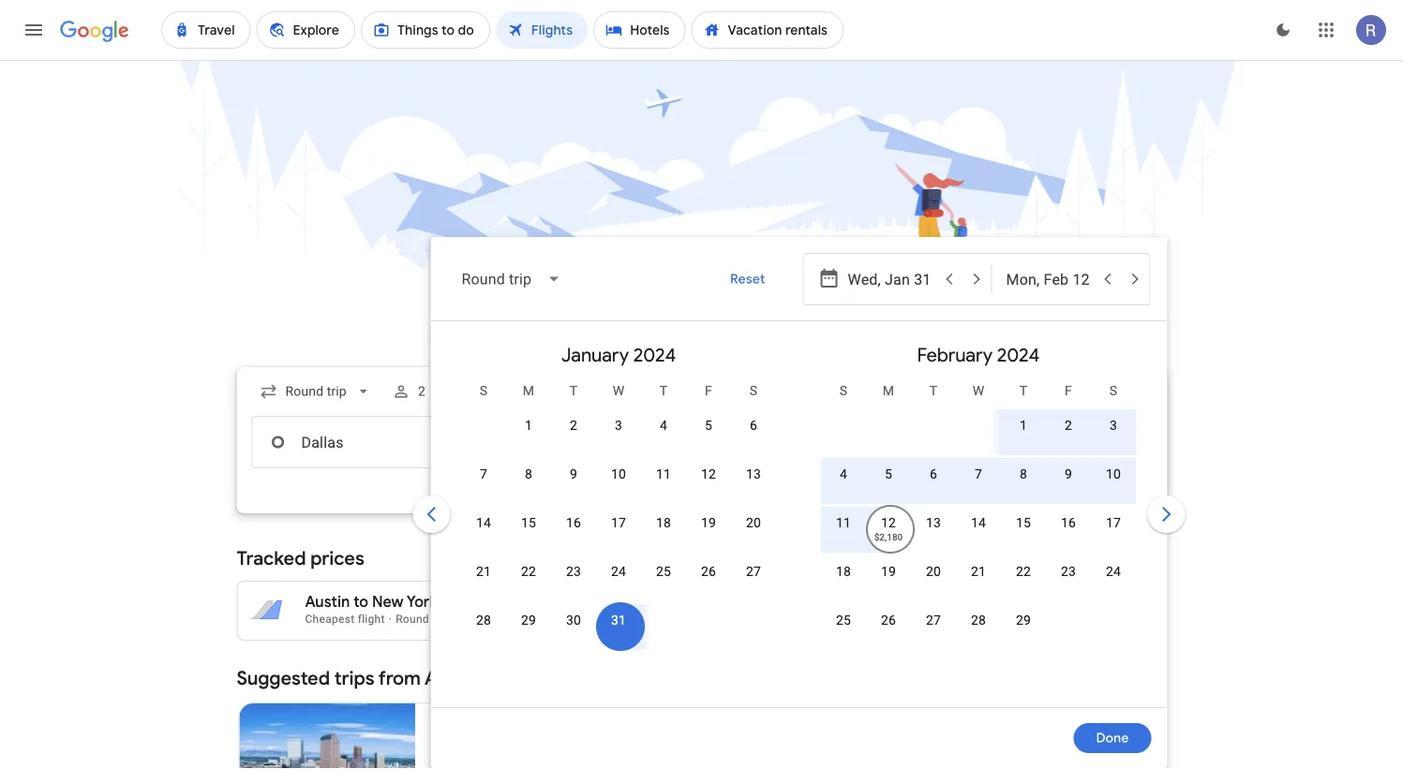Task type: locate. For each thing, give the bounding box(es) containing it.
0 vertical spatial 27
[[747, 564, 762, 580]]

1 vertical spatial 27
[[927, 613, 942, 628]]

24 for the sat, feb 24 element
[[1107, 564, 1122, 580]]

done button
[[1074, 716, 1152, 761]]

0 horizontal spatial 28
[[477, 613, 492, 628]]

1 button for january 2024
[[507, 416, 552, 461]]

1 horizontal spatial 28 button
[[957, 611, 1002, 656]]

0 horizontal spatial 21 button
[[462, 563, 507, 608]]

27 button right fri, jan 26 element
[[732, 563, 777, 608]]

sat, jan 20 element
[[747, 514, 762, 533]]

1 vertical spatial 18 button
[[822, 563, 867, 608]]

0 vertical spatial 6
[[751, 418, 758, 433]]

13 inside 'february 2024' row group
[[927, 515, 942, 531]]

and up significant
[[1087, 590, 1107, 603]]

22 for thu, feb 22 element
[[1017, 564, 1032, 580]]

5 button inside january 2024 row group
[[687, 416, 732, 461]]

12 inside 12 $2,180
[[882, 515, 897, 531]]

grid containing january 2024
[[439, 329, 1160, 719]]

1 horizontal spatial 22 button
[[1002, 563, 1047, 608]]

18
[[657, 515, 672, 531], [837, 564, 852, 580]]

1 horizontal spatial 19
[[882, 564, 897, 580]]

1 horizontal spatial 4 button
[[822, 465, 867, 510]]

wed, jan 10 element
[[612, 465, 627, 484]]

2 8 button from the left
[[1002, 465, 1047, 510]]

1 horizontal spatial 23
[[1062, 564, 1077, 580]]

10 button inside 'february 2024' row group
[[1092, 465, 1137, 510]]

0 vertical spatial 12
[[702, 467, 717, 482]]

1 vertical spatial 11
[[837, 515, 852, 531]]

10 for wed, jan 10 element
[[612, 467, 627, 482]]

2 24 from the left
[[1107, 564, 1122, 580]]

2 button for january 2024
[[552, 416, 597, 461]]

fri, jan 5 element
[[706, 416, 713, 435]]

22 inside january 2024 row group
[[522, 564, 537, 580]]

25 button left fri, jan 26 element
[[642, 563, 687, 608]]

1 28 button from the left
[[462, 611, 507, 656]]

2 17 from the left
[[1107, 515, 1122, 531]]

let
[[956, 605, 969, 618]]

m
[[524, 383, 535, 399], [884, 383, 895, 399]]

25 for sun, feb 25 element
[[837, 613, 852, 628]]

0 horizontal spatial 17
[[612, 515, 627, 531]]

1 horizontal spatial 28
[[972, 613, 987, 628]]

3 right fri, feb 2 element
[[1111, 418, 1118, 433]]

w for january
[[613, 383, 625, 399]]

17 inside january 2024 row group
[[612, 515, 627, 531]]

8 inside january 2024 row group
[[526, 467, 533, 482]]

m inside 'february 2024' row group
[[884, 383, 895, 399]]

26 button left sat, jan 27 element
[[687, 563, 732, 608]]

2 2024 from the left
[[998, 343, 1041, 367]]

2 1 from the left
[[1021, 418, 1028, 433]]

reset button
[[708, 257, 788, 302]]

sun, feb 11 element
[[837, 514, 852, 533]]

2024 for january 2024
[[634, 343, 677, 367]]

11
[[657, 467, 672, 482], [837, 515, 852, 531]]

1 2 button from the left
[[552, 416, 597, 461]]

2 3 from the left
[[1111, 418, 1118, 433]]

26
[[702, 564, 717, 580], [882, 613, 897, 628]]

9 button up fri, feb 16 element
[[1047, 465, 1092, 510]]

4 left mon, feb 5 element
[[841, 467, 848, 482]]

29 button down selected
[[1002, 611, 1047, 656]]

1 vertical spatial 6
[[931, 467, 938, 482]]

1 2024 from the left
[[634, 343, 677, 367]]

nov
[[431, 739, 454, 755]]

frontier image
[[431, 759, 446, 770]]

26 for fri, jan 26 element
[[702, 564, 717, 580]]

significant
[[1058, 605, 1113, 618]]

5 for 'fri, jan 5' element
[[706, 418, 713, 433]]

2 15 button from the left
[[1002, 514, 1047, 559]]

26 down help
[[882, 613, 897, 628]]

2 inside january 2024 row group
[[571, 418, 578, 433]]

2 button up the fri, feb 9 element
[[1047, 416, 1092, 461]]

1 horizontal spatial 6
[[931, 467, 938, 482]]

20 button
[[732, 514, 777, 559], [912, 563, 957, 608]]

mon, jan 15 element
[[522, 514, 537, 533]]

2 button for february 2024
[[1047, 416, 1092, 461]]

4
[[661, 418, 668, 433], [841, 467, 848, 482]]

9 right thu, feb 8 element
[[1066, 467, 1073, 482]]

14
[[477, 515, 492, 531], [972, 515, 987, 531]]

2 1 button from the left
[[1002, 416, 1047, 461]]

0 vertical spatial 26 button
[[687, 563, 732, 608]]

1 vertical spatial 20
[[927, 564, 942, 580]]

s
[[480, 383, 488, 399], [750, 383, 758, 399], [840, 383, 848, 399], [1111, 383, 1119, 399]]

1 vertical spatial 26 button
[[867, 611, 912, 656]]

4 s from the left
[[1111, 383, 1119, 399]]

16
[[567, 515, 582, 531], [1062, 515, 1077, 531]]

Departure text field
[[848, 254, 934, 305]]

3 inside 'february 2024' row group
[[1111, 418, 1118, 433]]

m up mon, jan 1 element
[[524, 383, 535, 399]]

0 horizontal spatial austin
[[305, 593, 350, 612]]

1 1 button from the left
[[507, 416, 552, 461]]

18 button up thu, jan 25 element
[[642, 514, 687, 559]]

2 10 button from the left
[[1092, 465, 1137, 510]]

austin up denver
[[425, 667, 480, 691]]

2 button
[[384, 369, 459, 414]]

7 button up wed, feb 14 element
[[957, 465, 1002, 510]]

flight
[[358, 613, 385, 626]]

9 inside 'february 2024' row group
[[1066, 467, 1073, 482]]

change appearance image
[[1261, 8, 1306, 53]]

2 inside 'february 2024' row group
[[1066, 418, 1073, 433]]

1 horizontal spatial f
[[1066, 383, 1073, 399]]

0 vertical spatial 18
[[657, 515, 672, 531]]

1 m from the left
[[524, 383, 535, 399]]

16 button up tue, jan 23 element
[[552, 514, 597, 559]]

0 horizontal spatial 26 button
[[687, 563, 732, 608]]

1 23 from the left
[[567, 564, 582, 580]]

sat, jan 6 element
[[751, 416, 758, 435]]

20 right search
[[747, 515, 762, 531]]

w inside january 2024 row group
[[613, 383, 625, 399]]

13 right fri, jan 12 element
[[747, 467, 762, 482]]

s up sat, feb 3 element
[[1111, 383, 1119, 399]]

19 button up the mon, feb 26 element
[[867, 563, 912, 608]]

1 22 from the left
[[522, 564, 537, 580]]

7 button
[[462, 465, 507, 510], [957, 465, 1002, 510]]

28 button inside 'february 2024' row group
[[957, 611, 1002, 656]]

suggested trips from austin
[[237, 667, 480, 691]]

1 horizontal spatial 17 button
[[1092, 514, 1137, 559]]

5 for mon, feb 5 element
[[886, 467, 893, 482]]

4 inside row
[[841, 467, 848, 482]]

24 right tue, jan 23 element
[[612, 564, 627, 580]]

to
[[354, 593, 369, 612]]

18 inside january 2024 row group
[[657, 515, 672, 531]]

26 left sat, jan 27 element
[[702, 564, 717, 580]]

27 down track
[[927, 613, 942, 628]]

2 24 button from the left
[[1092, 563, 1137, 608]]

18 inside 'february 2024' row group
[[837, 564, 852, 580]]

25 inside 'february 2024' row group
[[837, 613, 852, 628]]

16 inside 'february 2024' row group
[[1062, 515, 1077, 531]]

4 button
[[642, 416, 687, 461], [822, 465, 867, 510]]

0 horizontal spatial 5
[[706, 418, 713, 433]]

14 button up "sun, jan 21" element
[[462, 514, 507, 559]]

price
[[1116, 605, 1143, 618]]

24 for wed, jan 24 element
[[612, 564, 627, 580]]

2 m from the left
[[884, 383, 895, 399]]

3 t from the left
[[930, 383, 939, 399]]

sat, feb 24 element
[[1107, 563, 1122, 581]]

14 inside january 2024 row group
[[477, 515, 492, 531]]

23 up 'flights'
[[1062, 564, 1077, 580]]

19 up help
[[882, 564, 897, 580]]

1 horizontal spatial 16 button
[[1047, 514, 1092, 559]]

1 button up thu, feb 8 element
[[1002, 416, 1047, 461]]

you down for
[[972, 605, 991, 618]]

1 29 button from the left
[[507, 611, 552, 656]]

t up "thu, jan 4" element at the bottom left of the page
[[660, 383, 668, 399]]

6 right 'fri, jan 5' element
[[751, 418, 758, 433]]

15 right wed, feb 14 element
[[1017, 515, 1032, 531]]

2 15 from the left
[[1017, 515, 1032, 531]]

28 inside january 2024 row group
[[477, 613, 492, 628]]

fri, jan 26 element
[[702, 563, 717, 581]]

0 horizontal spatial 11
[[657, 467, 672, 482]]

10 button inside january 2024 row group
[[597, 465, 642, 510]]

3 button for january 2024
[[597, 416, 642, 461]]

0 vertical spatial 27 button
[[732, 563, 777, 608]]

27
[[747, 564, 762, 580], [927, 613, 942, 628]]

25 button
[[642, 563, 687, 608], [822, 611, 867, 656]]

1 vertical spatial 13
[[927, 515, 942, 531]]

1 10 from the left
[[612, 467, 627, 482]]

1 horizontal spatial 8 button
[[1002, 465, 1047, 510]]

23 inside 'february 2024' row group
[[1062, 564, 1077, 580]]

12 inside button
[[702, 467, 717, 482]]

6
[[751, 418, 758, 433], [931, 467, 938, 482]]

tue, feb 20 element
[[927, 563, 942, 581]]

1 horizontal spatial and
[[1087, 590, 1107, 603]]

2 button up tue, jan 9 "element"
[[552, 416, 597, 461]]

13 inside january 2024 row group
[[747, 467, 762, 482]]

24 button
[[597, 563, 642, 608], [1092, 563, 1137, 608]]

4 right "wed, jan 3" element
[[661, 418, 668, 433]]

0 horizontal spatial 3 button
[[597, 416, 642, 461]]

$2,180
[[875, 532, 904, 543]]

23 inside january 2024 row group
[[567, 564, 582, 580]]

2 28 button from the left
[[957, 611, 1002, 656]]

1 horizontal spatial 12
[[882, 515, 897, 531]]

m inside january 2024 row group
[[524, 383, 535, 399]]

1 23 button from the left
[[552, 563, 597, 608]]

23 right mon, jan 22 element
[[567, 564, 582, 580]]

19 inside 'february 2024' row group
[[882, 564, 897, 580]]

0 horizontal spatial 13 button
[[732, 465, 777, 510]]

3 inside january 2024 row group
[[616, 418, 623, 433]]

1 24 button from the left
[[597, 563, 642, 608]]

29 left 30
[[522, 613, 537, 628]]

grid
[[439, 329, 1160, 719]]

18 for sun, feb 18 element
[[837, 564, 852, 580]]

2 23 from the left
[[1062, 564, 1077, 580]]

1 9 from the left
[[571, 467, 578, 482]]

1 s from the left
[[480, 383, 488, 399]]

19 inside january 2024 row group
[[702, 515, 717, 531]]

nov 4 – 11
[[431, 739, 495, 755]]

1 horizontal spatial 20
[[927, 564, 942, 580]]

trips
[[335, 667, 375, 691]]

1 28 from the left
[[477, 613, 492, 628]]

row containing 4
[[822, 457, 1137, 510]]

s up 'sat, jan 6' element
[[750, 383, 758, 399]]

row containing 25
[[822, 603, 1047, 656]]

1 horizontal spatial prices
[[950, 590, 982, 603]]

None text field
[[252, 416, 516, 469]]

0 vertical spatial 5 button
[[687, 416, 732, 461]]

9 button up tue, jan 16 element
[[552, 465, 597, 510]]

14 inside 'february 2024' row group
[[972, 515, 987, 531]]

18 button up sun, feb 25 element
[[822, 563, 867, 608]]

1 horizontal spatial 2024
[[998, 343, 1041, 367]]

5 left tue, feb 6 element
[[886, 467, 893, 482]]

6 button up sat, jan 13 element
[[732, 416, 777, 461]]

1 horizontal spatial you
[[972, 605, 991, 618]]

0 horizontal spatial 14 button
[[462, 514, 507, 559]]

9
[[571, 467, 578, 482], [1066, 467, 1073, 482]]

2 7 from the left
[[976, 467, 983, 482]]

t up thu, feb 1 element
[[1021, 383, 1029, 399]]

wed, feb 7 element
[[976, 465, 983, 484]]

21 up for
[[972, 564, 987, 580]]

tue, feb 6 element
[[931, 465, 938, 484]]

21 button
[[462, 563, 507, 608], [957, 563, 1002, 608]]

28 button right trip
[[462, 611, 507, 656]]

17 button up wed, jan 24 element
[[597, 514, 642, 559]]

5 inside 'february 2024' row group
[[886, 467, 893, 482]]

sat, jan 13 element
[[747, 465, 762, 484]]

19 button up fri, jan 26 element
[[687, 514, 732, 559]]

15 inside january 2024 row group
[[522, 515, 537, 531]]

5 right "thu, jan 4" element at the bottom left of the page
[[706, 418, 713, 433]]

0 horizontal spatial 14
[[477, 515, 492, 531]]

31 button
[[597, 611, 642, 656]]

1 horizontal spatial 27 button
[[912, 611, 957, 656]]

29 inside 'february 2024' row group
[[1017, 613, 1032, 628]]

10 inside 'february 2024' row group
[[1107, 467, 1122, 482]]

thu, jan 18 element
[[657, 514, 672, 533]]

14 for sun, jan 14 element
[[477, 515, 492, 531]]

None field
[[447, 257, 577, 302], [252, 375, 381, 409], [447, 257, 577, 302], [252, 375, 381, 409]]

2 14 from the left
[[972, 515, 987, 531]]

row containing 18
[[822, 554, 1137, 608]]

8 inside 'february 2024' row group
[[1021, 467, 1028, 482]]

26 inside 'february 2024' row group
[[882, 613, 897, 628]]

2 2 button from the left
[[1047, 416, 1092, 461]]

all
[[1131, 550, 1145, 567]]

2024 right february
[[998, 343, 1041, 367]]

Return text field
[[1007, 417, 1136, 468]]

6 button up tue, feb 13 element
[[912, 465, 957, 510]]

0 horizontal spatial 8 button
[[507, 465, 552, 510]]

19 button
[[687, 514, 732, 559], [867, 563, 912, 608]]

thu, feb 29 element
[[1017, 611, 1032, 630]]

you up daily
[[899, 590, 917, 603]]

1 horizontal spatial 15
[[1017, 515, 1032, 531]]

w inside 'february 2024' row group
[[974, 383, 985, 399]]

1 8 from the left
[[526, 467, 533, 482]]

suggested
[[237, 667, 330, 691]]

28 inside 'february 2024' row group
[[972, 613, 987, 628]]

20 up track
[[927, 564, 942, 580]]

1 1 from the left
[[526, 418, 533, 433]]

6 right mon, feb 5 element
[[931, 467, 938, 482]]

1 button for february 2024
[[1002, 416, 1047, 461]]

5 inside january 2024 row group
[[706, 418, 713, 433]]

3 button
[[597, 416, 642, 461], [1092, 416, 1137, 461]]

9 right mon, jan 8 element
[[571, 467, 578, 482]]

m up departure text field
[[884, 383, 895, 399]]

0 horizontal spatial prices
[[311, 547, 364, 571]]

13 button up sat, jan 20 element
[[732, 465, 777, 510]]

f up 'fri, jan 5' element
[[706, 383, 713, 399]]

wed, jan 17 element
[[612, 514, 627, 533]]

0 horizontal spatial 19
[[702, 515, 717, 531]]

27 inside 'february 2024' row group
[[927, 613, 942, 628]]

15 for the thu, feb 15 element
[[1017, 515, 1032, 531]]

1 vertical spatial austin
[[425, 667, 480, 691]]

thu, feb 22 element
[[1017, 563, 1032, 581]]

5 button
[[687, 416, 732, 461], [867, 465, 912, 510]]

you
[[899, 590, 917, 603], [972, 605, 991, 618]]

13 right mon, feb 12, return date. element
[[927, 515, 942, 531]]

10 right tue, jan 9 "element"
[[612, 467, 627, 482]]

0 horizontal spatial 24
[[612, 564, 627, 580]]

22 button
[[507, 563, 552, 608], [1002, 563, 1047, 608]]

30
[[567, 613, 582, 628]]

1 vertical spatial and
[[933, 605, 953, 618]]

2 3 button from the left
[[1092, 416, 1137, 461]]

17 right tue, jan 16 element
[[612, 515, 627, 531]]

0 horizontal spatial 24 button
[[597, 563, 642, 608]]

18 button
[[642, 514, 687, 559], [822, 563, 867, 608]]

0 vertical spatial 11 button
[[642, 465, 687, 510]]

1 horizontal spatial 21 button
[[957, 563, 1002, 608]]

1 left fri, feb 2 element
[[1021, 418, 1028, 433]]

0 horizontal spatial 4
[[661, 418, 668, 433]]

m for january 2024
[[524, 383, 535, 399]]

grid inside the flight search field
[[439, 329, 1160, 719]]

wed, feb 14 element
[[972, 514, 987, 533]]

7 inside january 2024 row group
[[481, 467, 488, 482]]

1 8 button from the left
[[507, 465, 552, 510]]

4 button up thu, jan 11 element
[[642, 416, 687, 461]]

2 16 from the left
[[1062, 515, 1077, 531]]

2 w from the left
[[974, 383, 985, 399]]

26 inside january 2024 row group
[[702, 564, 717, 580]]

reset
[[731, 271, 766, 288]]

7 inside 'february 2024' row group
[[976, 467, 983, 482]]

8 button
[[507, 465, 552, 510], [1002, 465, 1047, 510]]

0 horizontal spatial 12
[[702, 467, 717, 482]]

newark
[[460, 593, 514, 612]]

wed, jan 31, departure date. element
[[612, 611, 627, 630]]

0 horizontal spatial 16
[[567, 515, 582, 531]]

27 right fri, jan 26 element
[[747, 564, 762, 580]]

6 inside row
[[931, 467, 938, 482]]

1 3 button from the left
[[597, 416, 642, 461]]

3 button for february 2024
[[1092, 416, 1137, 461]]

2 for january
[[571, 418, 578, 433]]

1 left tue, jan 2 element
[[526, 418, 533, 433]]

2 21 from the left
[[972, 564, 987, 580]]

1 f from the left
[[706, 383, 713, 399]]

14 button up wed, feb 21 'element'
[[957, 514, 1002, 559]]

1 7 from the left
[[481, 467, 488, 482]]

google flights can help you track prices for selected flights and destinations. we'll check daily and let you know about significant price changes.
[[772, 590, 1143, 633]]

22 for mon, jan 22 element
[[522, 564, 537, 580]]

7
[[481, 467, 488, 482], [976, 467, 983, 482]]

27 button down track
[[912, 611, 957, 656]]

17 inside 'february 2024' row group
[[1107, 515, 1122, 531]]

25 button down can
[[822, 611, 867, 656]]

1 horizontal spatial 10 button
[[1092, 465, 1137, 510]]

0 horizontal spatial 17 button
[[597, 514, 642, 559]]

t up tue, jan 2 element
[[570, 383, 578, 399]]

january 2024 row group
[[439, 329, 799, 701]]

1 24 from the left
[[612, 564, 627, 580]]

1 horizontal spatial 21
[[972, 564, 987, 580]]

3 button up sat, feb 10 element
[[1092, 416, 1137, 461]]

f inside january 2024 row group
[[706, 383, 713, 399]]

0 horizontal spatial 6
[[751, 418, 758, 433]]

sun, feb 18 element
[[837, 563, 852, 581]]

29 button
[[507, 611, 552, 656], [1002, 611, 1047, 656]]

25 inside january 2024 row group
[[657, 564, 672, 580]]

0 horizontal spatial 29 button
[[507, 611, 552, 656]]

7 for sun, jan 7 element
[[481, 467, 488, 482]]

round trip
[[396, 613, 450, 626]]

s right 2 popup button
[[480, 383, 488, 399]]

7 left mon, jan 8 element
[[481, 467, 488, 482]]

1 17 from the left
[[612, 515, 627, 531]]

1 horizontal spatial 19 button
[[867, 563, 912, 608]]

1 horizontal spatial 16
[[1062, 515, 1077, 531]]

1 horizontal spatial 22
[[1017, 564, 1032, 580]]

row containing 21
[[462, 554, 777, 608]]

2 9 from the left
[[1066, 467, 1073, 482]]

2 28 from the left
[[972, 613, 987, 628]]

21 inside january 2024 row group
[[477, 564, 492, 580]]

2 29 from the left
[[1017, 613, 1032, 628]]

row
[[507, 400, 777, 461], [1002, 400, 1137, 461], [462, 457, 777, 510], [822, 457, 1137, 510], [462, 505, 777, 559], [822, 505, 1137, 559], [462, 554, 777, 608], [822, 554, 1137, 608], [462, 603, 642, 656], [822, 603, 1047, 656]]

0 horizontal spatial 25
[[657, 564, 672, 580]]

track
[[921, 590, 947, 603]]

f inside row group
[[1066, 383, 1073, 399]]

22 left tue, jan 23 element
[[522, 564, 537, 580]]

24 left all
[[1107, 564, 1122, 580]]

19 for the "mon, feb 19" element
[[882, 564, 897, 580]]

23 button
[[552, 563, 597, 608], [1047, 563, 1092, 608]]

s up sun, feb 4 element
[[840, 383, 848, 399]]

1 horizontal spatial 7 button
[[957, 465, 1002, 510]]

january 2024
[[562, 343, 677, 367]]

2 22 from the left
[[1017, 564, 1032, 580]]

0 horizontal spatial f
[[706, 383, 713, 399]]

0 horizontal spatial 15 button
[[507, 514, 552, 559]]

8 right wed, feb 7 element
[[1021, 467, 1028, 482]]

10 for sat, feb 10 element
[[1107, 467, 1122, 482]]

1 21 from the left
[[477, 564, 492, 580]]

25 down can
[[837, 613, 852, 628]]

7 for wed, feb 7 element
[[976, 467, 983, 482]]

about
[[1025, 605, 1055, 618]]

16 button
[[552, 514, 597, 559], [1047, 514, 1092, 559]]

flights
[[626, 267, 778, 333], [813, 590, 848, 603]]

8
[[526, 467, 533, 482], [1021, 467, 1028, 482]]

1 vertical spatial 4
[[841, 467, 848, 482]]

11 inside 'february 2024' row group
[[837, 515, 852, 531]]

1 button
[[507, 416, 552, 461], [1002, 416, 1047, 461]]

5
[[706, 418, 713, 433], [886, 467, 893, 482]]

1 29 from the left
[[522, 613, 537, 628]]

1 horizontal spatial 9 button
[[1047, 465, 1092, 510]]

15 button
[[507, 514, 552, 559], [1002, 514, 1047, 559]]

21 for "sun, jan 21" element
[[477, 564, 492, 580]]

28 right 'let'
[[972, 613, 987, 628]]

14 right tue, feb 13 element
[[972, 515, 987, 531]]

1 horizontal spatial 1
[[1021, 418, 1028, 433]]

29
[[522, 613, 537, 628], [1017, 613, 1032, 628]]

3 button up wed, jan 10 element
[[597, 416, 642, 461]]

1 17 button from the left
[[597, 514, 642, 559]]

w up "wed, jan 3" element
[[613, 383, 625, 399]]

0 horizontal spatial 8
[[526, 467, 533, 482]]

12 for 12 $2,180
[[882, 515, 897, 531]]

2 f from the left
[[1066, 383, 1073, 399]]

sat, feb 3 element
[[1111, 416, 1118, 435]]

mon, feb 12, return date. element
[[882, 514, 897, 533]]

1 horizontal spatial flights
[[813, 590, 848, 603]]

28 button down for
[[957, 611, 1002, 656]]

0 horizontal spatial 10
[[612, 467, 627, 482]]

1 vertical spatial 20 button
[[912, 563, 957, 608]]

15
[[522, 515, 537, 531], [1017, 515, 1032, 531]]

29 inside january 2024 row group
[[522, 613, 537, 628]]

0 vertical spatial 4 button
[[642, 416, 687, 461]]

austin up cheapest
[[305, 593, 350, 612]]

tue, jan 9 element
[[571, 465, 578, 484]]

2
[[418, 384, 426, 399], [571, 418, 578, 433], [1066, 418, 1073, 433]]

w for february
[[974, 383, 985, 399]]

austin to new york or newark
[[305, 593, 514, 612]]

1 horizontal spatial 8
[[1021, 467, 1028, 482]]

4 – 11
[[458, 739, 495, 755]]

14 button
[[462, 514, 507, 559], [957, 514, 1002, 559]]

tue, feb 13 element
[[927, 514, 942, 533]]

16 left 'sat, feb 17' element
[[1062, 515, 1077, 531]]

16 inside january 2024 row group
[[567, 515, 582, 531]]

2024 for february 2024
[[998, 343, 1041, 367]]

2 8 from the left
[[1021, 467, 1028, 482]]

26 button
[[687, 563, 732, 608], [867, 611, 912, 656]]

tue, jan 30 element
[[567, 611, 582, 630]]

1 3 from the left
[[616, 418, 623, 433]]

27 inside january 2024 row group
[[747, 564, 762, 580]]

16 for tue, jan 16 element
[[567, 515, 582, 531]]

22 inside 'february 2024' row group
[[1017, 564, 1032, 580]]

mon, feb 19 element
[[882, 563, 897, 581]]

15 button up mon, jan 22 element
[[507, 514, 552, 559]]

14 left the 'mon, jan 15' element
[[477, 515, 492, 531]]

1 inside 'february 2024' row group
[[1021, 418, 1028, 433]]

thu, feb 8 element
[[1021, 465, 1028, 484]]

0 horizontal spatial 2 button
[[552, 416, 597, 461]]

t
[[570, 383, 578, 399], [660, 383, 668, 399], [930, 383, 939, 399], [1021, 383, 1029, 399]]

2 23 button from the left
[[1047, 563, 1092, 608]]

1 horizontal spatial 2
[[571, 418, 578, 433]]

2 10 from the left
[[1107, 467, 1122, 482]]

6 inside january 2024 row group
[[751, 418, 758, 433]]

search button
[[652, 493, 752, 531]]

1 15 from the left
[[522, 515, 537, 531]]

1 horizontal spatial 29 button
[[1002, 611, 1047, 656]]

16 right the 'mon, jan 15' element
[[567, 515, 582, 531]]

29 button left the 'tue, jan 30' element
[[507, 611, 552, 656]]

1 horizontal spatial 27
[[927, 613, 942, 628]]

1 16 from the left
[[567, 515, 582, 531]]

21 button up wed, feb 28 element at the right of page
[[957, 563, 1002, 608]]

11 left fri, jan 12 element
[[657, 467, 672, 482]]

tracked prices
[[237, 547, 364, 571]]

10 button
[[597, 465, 642, 510], [1092, 465, 1137, 510]]

15 button up thu, feb 22 element
[[1002, 514, 1047, 559]]

20 button up sat, jan 27 element
[[732, 514, 777, 559]]

2 17 button from the left
[[1092, 514, 1137, 559]]

1 16 button from the left
[[552, 514, 597, 559]]

0 horizontal spatial 26
[[702, 564, 717, 580]]

12 up search
[[702, 467, 717, 482]]

18 up can
[[837, 564, 852, 580]]

19
[[702, 515, 717, 531], [882, 564, 897, 580]]

1 w from the left
[[613, 383, 625, 399]]

sat, jan 27 element
[[747, 563, 762, 581]]

0 horizontal spatial 15
[[522, 515, 537, 531]]

1 14 from the left
[[477, 515, 492, 531]]

 image
[[389, 613, 392, 626]]

19 down "12" button
[[702, 515, 717, 531]]

2 29 button from the left
[[1002, 611, 1047, 656]]

previous image
[[409, 492, 454, 537]]

4 for sun, feb 4 element
[[841, 467, 848, 482]]

1
[[526, 418, 533, 433], [1021, 418, 1028, 433]]

3
[[616, 418, 623, 433], [1111, 418, 1118, 433]]

1 horizontal spatial 15 button
[[1002, 514, 1047, 559]]

0 horizontal spatial 13
[[747, 467, 762, 482]]

21
[[477, 564, 492, 580], [972, 564, 987, 580]]

0 horizontal spatial 1
[[526, 418, 533, 433]]

1 10 button from the left
[[597, 465, 642, 510]]

24
[[612, 564, 627, 580], [1107, 564, 1122, 580]]

17
[[612, 515, 627, 531], [1107, 515, 1122, 531]]

13 button
[[732, 465, 777, 510], [912, 514, 957, 559]]

11 for thu, jan 11 element
[[657, 467, 672, 482]]

0 horizontal spatial 2024
[[634, 343, 677, 367]]

prices
[[311, 547, 364, 571], [950, 590, 982, 603]]

13
[[747, 467, 762, 482], [927, 515, 942, 531]]

26 for the mon, feb 26 element
[[882, 613, 897, 628]]

1 vertical spatial 25
[[837, 613, 852, 628]]

11 button up sun, feb 18 element
[[822, 514, 867, 559]]

17 button up the sat, feb 24 element
[[1092, 514, 1137, 559]]

1 inside january 2024 row group
[[526, 418, 533, 433]]

28
[[477, 613, 492, 628], [972, 613, 987, 628]]

11 inside january 2024 row group
[[657, 467, 672, 482]]

15 inside 'february 2024' row group
[[1017, 515, 1032, 531]]

1 vertical spatial 19
[[882, 564, 897, 580]]

9 inside january 2024 row group
[[571, 467, 578, 482]]

prices up 'let'
[[950, 590, 982, 603]]

28 button
[[462, 611, 507, 656], [957, 611, 1002, 656]]

1 horizontal spatial 13
[[927, 515, 942, 531]]

swap origin and destination. image
[[509, 431, 531, 454]]

21 inside 'february 2024' row group
[[972, 564, 987, 580]]

1 vertical spatial 5 button
[[867, 465, 912, 510]]

mon, feb 26 element
[[882, 611, 897, 630]]

4 button up sun, feb 11 element
[[822, 465, 867, 510]]

1 vertical spatial 18
[[837, 564, 852, 580]]

21 button up sun, jan 28 element
[[462, 563, 507, 608]]

0 horizontal spatial 23 button
[[552, 563, 597, 608]]

0 horizontal spatial 27 button
[[732, 563, 777, 608]]

22 button right for
[[1002, 563, 1047, 608]]

0 vertical spatial 26
[[702, 564, 717, 580]]

1 horizontal spatial 2 button
[[1047, 416, 1092, 461]]

12 up , 2177 us dollars element at the right of page
[[882, 515, 897, 531]]

sun, jan 21 element
[[477, 563, 492, 581]]

10 inside january 2024 row group
[[612, 467, 627, 482]]

23
[[567, 564, 582, 580], [1062, 564, 1077, 580]]

wed, jan 3 element
[[616, 416, 623, 435]]

28 down newark
[[477, 613, 492, 628]]



Task type: describe. For each thing, give the bounding box(es) containing it.
3 for january 2024
[[616, 418, 623, 433]]

fri, feb 16 element
[[1062, 514, 1077, 533]]

flights
[[1051, 590, 1084, 603]]

can
[[851, 590, 870, 603]]

2 s from the left
[[750, 383, 758, 399]]

austin inside the tracked prices region
[[305, 593, 350, 612]]

25 for thu, jan 25 element
[[657, 564, 672, 580]]

1 horizontal spatial 11 button
[[822, 514, 867, 559]]

6 for 'sat, jan 6' element
[[751, 418, 758, 433]]

f for january 2024
[[706, 383, 713, 399]]

1 horizontal spatial 20 button
[[912, 563, 957, 608]]

tue, feb 27 element
[[927, 611, 942, 630]]

m for february 2024
[[884, 383, 895, 399]]

20 for tue, feb 20 element at right bottom
[[927, 564, 942, 580]]

6 for tue, feb 6 element
[[931, 467, 938, 482]]

1 horizontal spatial 25 button
[[822, 611, 867, 656]]

1 9 button from the left
[[552, 465, 597, 510]]

tracked prices region
[[237, 536, 1167, 641]]

google
[[772, 590, 809, 603]]

suggested trips from austin region
[[237, 656, 1167, 770]]

9 for the fri, feb 9 element
[[1066, 467, 1073, 482]]

1 vertical spatial 4 button
[[822, 465, 867, 510]]

0 vertical spatial 25 button
[[642, 563, 687, 608]]

0 vertical spatial and
[[1087, 590, 1107, 603]]

row containing 11
[[822, 505, 1137, 559]]

1 22 button from the left
[[507, 563, 552, 608]]

we'll
[[844, 605, 868, 618]]

28 for wed, feb 28 element at the right of page
[[972, 613, 987, 628]]

new
[[372, 593, 404, 612]]

27 for tue, feb 27 'element'
[[927, 613, 942, 628]]

february 2024 row group
[[799, 329, 1160, 701]]

, 2177 us dollars element
[[875, 532, 904, 543]]

0 horizontal spatial flights
[[626, 267, 778, 333]]

29 for mon, jan 29 element
[[522, 613, 537, 628]]

4 for "thu, jan 4" element at the bottom left of the page
[[661, 418, 668, 433]]

2 t from the left
[[660, 383, 668, 399]]

destinations.
[[772, 605, 841, 618]]

4 t from the left
[[1021, 383, 1029, 399]]

thu, jan 11 element
[[657, 465, 672, 484]]

fri, feb 23 element
[[1062, 563, 1077, 581]]

0 horizontal spatial 18 button
[[642, 514, 687, 559]]

Flight search field
[[222, 237, 1190, 770]]

wed, jan 24 element
[[612, 563, 627, 581]]

13 for sat, jan 13 element
[[747, 467, 762, 482]]

2 21 button from the left
[[957, 563, 1002, 608]]

0 horizontal spatial 11 button
[[642, 465, 687, 510]]

f for february 2024
[[1066, 383, 1073, 399]]

1 vertical spatial 27 button
[[912, 611, 957, 656]]

1 for january 2024
[[526, 418, 533, 433]]

1 horizontal spatial 18 button
[[822, 563, 867, 608]]

sat, feb 10 element
[[1107, 465, 1122, 484]]

14 for wed, feb 14 element
[[972, 515, 987, 531]]

cheapest
[[305, 613, 355, 626]]

know
[[994, 605, 1022, 618]]

1 15 button from the left
[[507, 514, 552, 559]]

fri, feb 9 element
[[1066, 465, 1073, 484]]

cheapest flight
[[305, 613, 385, 626]]

8 for thu, feb 8 element
[[1021, 467, 1028, 482]]

12 button
[[687, 465, 732, 510]]

16 for fri, feb 16 element
[[1062, 515, 1077, 531]]

1 horizontal spatial 13 button
[[912, 514, 957, 559]]

row containing 7
[[462, 457, 777, 510]]

sat, feb 17 element
[[1107, 514, 1122, 533]]

2 inside 2 popup button
[[418, 384, 426, 399]]

154 US dollars text field
[[646, 593, 678, 612]]

sun, jan 28 element
[[477, 611, 492, 630]]

0 horizontal spatial 19 button
[[687, 514, 732, 559]]

26 button inside 'february 2024' row group
[[867, 611, 912, 656]]

tue, jan 23 element
[[567, 563, 582, 581]]

0 horizontal spatial 20 button
[[732, 514, 777, 559]]

 image inside the tracked prices region
[[389, 613, 392, 626]]

27 for sat, jan 27 element
[[747, 564, 762, 580]]

round
[[396, 613, 429, 626]]

fri, jan 19 element
[[702, 514, 717, 533]]

1 horizontal spatial 6 button
[[912, 465, 957, 510]]

$154
[[646, 593, 678, 612]]

11 for sun, feb 11 element
[[837, 515, 852, 531]]

Return text field
[[1007, 254, 1093, 305]]

mon, jan 1 element
[[526, 416, 533, 435]]

mon, feb 5 element
[[886, 465, 893, 484]]

york
[[407, 593, 438, 612]]

19 for fri, jan 19 element
[[702, 515, 717, 531]]

0 vertical spatial prices
[[311, 547, 364, 571]]

row containing 14
[[462, 505, 777, 559]]

or
[[441, 593, 457, 612]]

2 9 button from the left
[[1047, 465, 1092, 510]]

from
[[379, 667, 421, 691]]

28 for sun, jan 28 element
[[477, 613, 492, 628]]

2 22 button from the left
[[1002, 563, 1047, 608]]

3 s from the left
[[840, 383, 848, 399]]

mon, jan 22 element
[[522, 563, 537, 581]]

wed, feb 28 element
[[972, 611, 987, 630]]

tracked
[[237, 547, 306, 571]]

28 button inside january 2024 row group
[[462, 611, 507, 656]]

sun, feb 25 element
[[837, 611, 852, 630]]

23 for tue, jan 23 element
[[567, 564, 582, 580]]

1 14 button from the left
[[462, 514, 507, 559]]

2 for february
[[1066, 418, 1073, 433]]

thu, feb 15 element
[[1017, 514, 1032, 533]]

17 for 'wed, jan 17' "element"
[[612, 515, 627, 531]]

0 horizontal spatial you
[[899, 590, 917, 603]]

15 for the 'mon, jan 15' element
[[522, 515, 537, 531]]

tue, jan 2 element
[[571, 416, 578, 435]]

main menu image
[[23, 19, 45, 41]]

9 for tue, jan 9 "element"
[[571, 467, 578, 482]]

2 7 button from the left
[[957, 465, 1002, 510]]

21 for wed, feb 21 'element'
[[972, 564, 987, 580]]

february 2024
[[918, 343, 1041, 367]]

thu, jan 25 element
[[657, 563, 672, 581]]

january
[[562, 343, 630, 367]]

31
[[612, 613, 627, 628]]

29 for thu, feb 29 element
[[1017, 613, 1032, 628]]

next image
[[1145, 492, 1190, 537]]

sun, jan 7 element
[[481, 465, 488, 484]]

austin inside suggested trips from austin region
[[425, 667, 480, 691]]

selected
[[1003, 590, 1048, 603]]

12 for 12
[[702, 467, 717, 482]]

fri, feb 2 element
[[1066, 416, 1073, 435]]

mon, jan 29 element
[[522, 611, 537, 630]]

denver
[[431, 719, 481, 738]]

search
[[694, 504, 737, 520]]

2 16 button from the left
[[1047, 514, 1092, 559]]

changes.
[[772, 620, 820, 633]]

trip
[[432, 613, 450, 626]]

2 14 button from the left
[[957, 514, 1002, 559]]

sun, jan 14 element
[[477, 514, 492, 533]]

for
[[985, 590, 1000, 603]]

prices inside 'google flights can help you track prices for selected flights and destinations. we'll check daily and let you know about significant price changes.'
[[950, 590, 982, 603]]

17 for 'sat, feb 17' element
[[1107, 515, 1122, 531]]

5 button inside 'february 2024' row group
[[867, 465, 912, 510]]

18 for thu, jan 18 element
[[657, 515, 672, 531]]

0 horizontal spatial 6 button
[[732, 416, 777, 461]]

check
[[871, 605, 902, 618]]

8 for mon, jan 8 element
[[526, 467, 533, 482]]

3 for february 2024
[[1111, 418, 1118, 433]]

done
[[1097, 731, 1130, 747]]

mon, jan 8 element
[[526, 465, 533, 484]]

Departure text field
[[848, 417, 978, 468]]

thu, feb 1 element
[[1021, 416, 1028, 435]]

19 button inside 'february 2024' row group
[[867, 563, 912, 608]]

thu, jan 4 element
[[661, 416, 668, 435]]

tue, jan 16 element
[[567, 514, 582, 533]]

0 horizontal spatial 4 button
[[642, 416, 687, 461]]

1 t from the left
[[570, 383, 578, 399]]

20 for sat, jan 20 element
[[747, 515, 762, 531]]

1 21 button from the left
[[462, 563, 507, 608]]

1 for february 2024
[[1021, 418, 1028, 433]]

1 7 button from the left
[[462, 465, 507, 510]]

30 button
[[552, 611, 597, 656]]

1 vertical spatial you
[[972, 605, 991, 618]]

row containing 28
[[462, 603, 642, 656]]

view
[[1097, 550, 1128, 567]]

february
[[918, 343, 994, 367]]

wed, feb 21 element
[[972, 563, 987, 581]]

sun, feb 4 element
[[841, 465, 848, 484]]

daily
[[905, 605, 930, 618]]

help
[[873, 590, 896, 603]]

13 for tue, feb 13 element
[[927, 515, 942, 531]]

23 for fri, feb 23 element
[[1062, 564, 1077, 580]]

flights inside 'google flights can help you track prices for selected flights and destinations. we'll check daily and let you know about significant price changes.'
[[813, 590, 848, 603]]

view all
[[1097, 550, 1145, 567]]

12 $2,180
[[875, 515, 904, 543]]

fri, jan 12 element
[[702, 465, 717, 484]]



Task type: vqa. For each thing, say whether or not it's contained in the screenshot.


